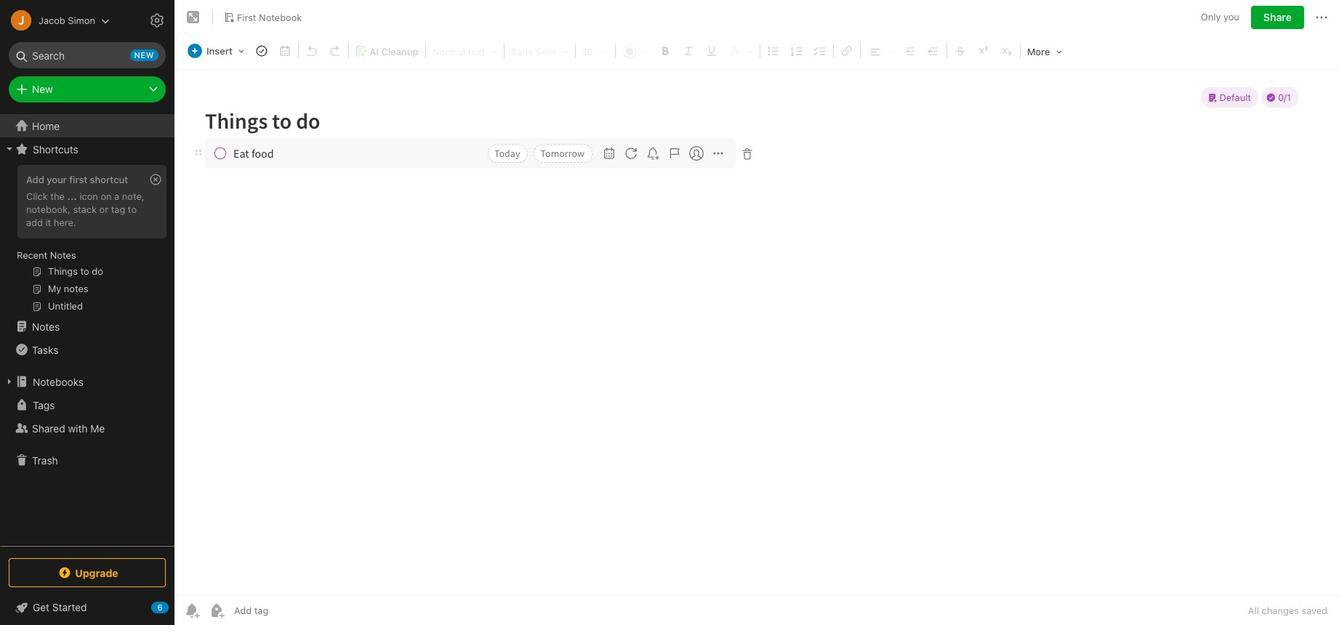 Task type: vqa. For each thing, say whether or not it's contained in the screenshot.
the share button
yes



Task type: locate. For each thing, give the bounding box(es) containing it.
notebooks link
[[0, 370, 174, 393]]

alignment image
[[863, 41, 898, 60]]

more
[[1027, 46, 1050, 57]]

it
[[45, 217, 51, 228]]

tags
[[33, 399, 55, 411]]

group
[[0, 161, 174, 321]]

new search field
[[19, 42, 158, 68]]

More actions field
[[1313, 6, 1330, 29]]

new
[[134, 50, 154, 60]]

settings image
[[148, 12, 166, 29]]

Alignment field
[[862, 41, 899, 61]]

shortcuts
[[33, 143, 78, 155]]

insert
[[206, 45, 233, 57]]

jacob simon
[[39, 14, 95, 26]]

notes
[[50, 249, 76, 261], [32, 320, 60, 333]]

1 vertical spatial notes
[[32, 320, 60, 333]]

on
[[101, 190, 112, 202]]

all
[[1248, 605, 1259, 616]]

tasks
[[32, 343, 58, 356]]

more actions image
[[1313, 9, 1330, 26]]

trash
[[32, 454, 58, 466]]

first
[[237, 11, 256, 23]]

icon
[[80, 190, 98, 202]]

tree
[[0, 114, 174, 545]]

only you
[[1201, 11, 1239, 23]]

a
[[114, 190, 119, 202]]

share button
[[1251, 6, 1304, 29]]

font color image
[[618, 41, 653, 60]]

you
[[1224, 11, 1239, 23]]

add
[[26, 217, 43, 228]]

click to collapse image
[[169, 598, 180, 616]]

Account field
[[0, 6, 110, 35]]

first
[[69, 174, 87, 185]]

notebook
[[259, 11, 302, 23]]

trash link
[[0, 449, 174, 472]]

notes right recent
[[50, 249, 76, 261]]

saved
[[1302, 605, 1327, 616]]

me
[[90, 422, 105, 434]]

add tag image
[[208, 602, 225, 619]]

notes up tasks
[[32, 320, 60, 333]]

only
[[1201, 11, 1221, 23]]

home link
[[0, 114, 174, 137]]

tasks button
[[0, 338, 174, 361]]

group inside tree
[[0, 161, 174, 321]]

Font size field
[[577, 41, 614, 61]]

6
[[157, 603, 163, 612]]

Note Editor text field
[[174, 70, 1339, 595]]

tree containing home
[[0, 114, 174, 545]]

new
[[32, 83, 53, 95]]

first notebook button
[[219, 7, 307, 28]]

Heading level field
[[427, 41, 502, 61]]

Font family field
[[506, 41, 574, 61]]

changes
[[1262, 605, 1299, 616]]

with
[[68, 422, 88, 434]]

add your first shortcut
[[26, 174, 128, 185]]

upgrade button
[[9, 558, 166, 587]]

group containing add your first shortcut
[[0, 161, 174, 321]]



Task type: describe. For each thing, give the bounding box(es) containing it.
Search text field
[[19, 42, 156, 68]]

click
[[26, 190, 48, 202]]

note window element
[[174, 0, 1339, 625]]

Font color field
[[617, 41, 654, 61]]

recent notes
[[17, 249, 76, 261]]

first notebook
[[237, 11, 302, 23]]

highlight image
[[724, 41, 757, 60]]

add a reminder image
[[183, 602, 201, 619]]

...
[[67, 190, 77, 202]]

here.
[[54, 217, 76, 228]]

started
[[52, 601, 87, 614]]

recent
[[17, 249, 47, 261]]

expand note image
[[185, 9, 202, 26]]

note,
[[122, 190, 144, 202]]

Add tag field
[[233, 604, 342, 617]]

jacob
[[39, 14, 65, 26]]

font size image
[[578, 41, 613, 60]]

Help and Learning task checklist field
[[0, 596, 174, 619]]

Highlight field
[[723, 41, 758, 61]]

stack
[[73, 203, 97, 215]]

home
[[32, 120, 60, 132]]

your
[[47, 174, 67, 185]]

tags button
[[0, 393, 174, 417]]

all changes saved
[[1248, 605, 1327, 616]]

task image
[[252, 41, 272, 61]]

shortcuts button
[[0, 137, 174, 161]]

Insert field
[[184, 41, 249, 61]]

shared with me link
[[0, 417, 174, 440]]

notebook,
[[26, 203, 70, 215]]

notes link
[[0, 315, 174, 338]]

icon on a note, notebook, stack or tag to add it here.
[[26, 190, 144, 228]]

new button
[[9, 76, 166, 103]]

notebooks
[[33, 375, 84, 388]]

heading level image
[[428, 41, 502, 60]]

add
[[26, 174, 44, 185]]

click the ...
[[26, 190, 77, 202]]

font family image
[[507, 41, 573, 60]]

simon
[[68, 14, 95, 26]]

to
[[128, 203, 137, 215]]

shared with me
[[32, 422, 105, 434]]

shared
[[32, 422, 65, 434]]

shortcut
[[90, 174, 128, 185]]

or
[[99, 203, 108, 215]]

get
[[33, 601, 50, 614]]

get started
[[33, 601, 87, 614]]

0 vertical spatial notes
[[50, 249, 76, 261]]

tag
[[111, 203, 125, 215]]

the
[[50, 190, 65, 202]]

share
[[1263, 11, 1292, 23]]

expand notebooks image
[[4, 376, 15, 387]]

More field
[[1022, 41, 1067, 62]]

upgrade
[[75, 567, 118, 579]]



